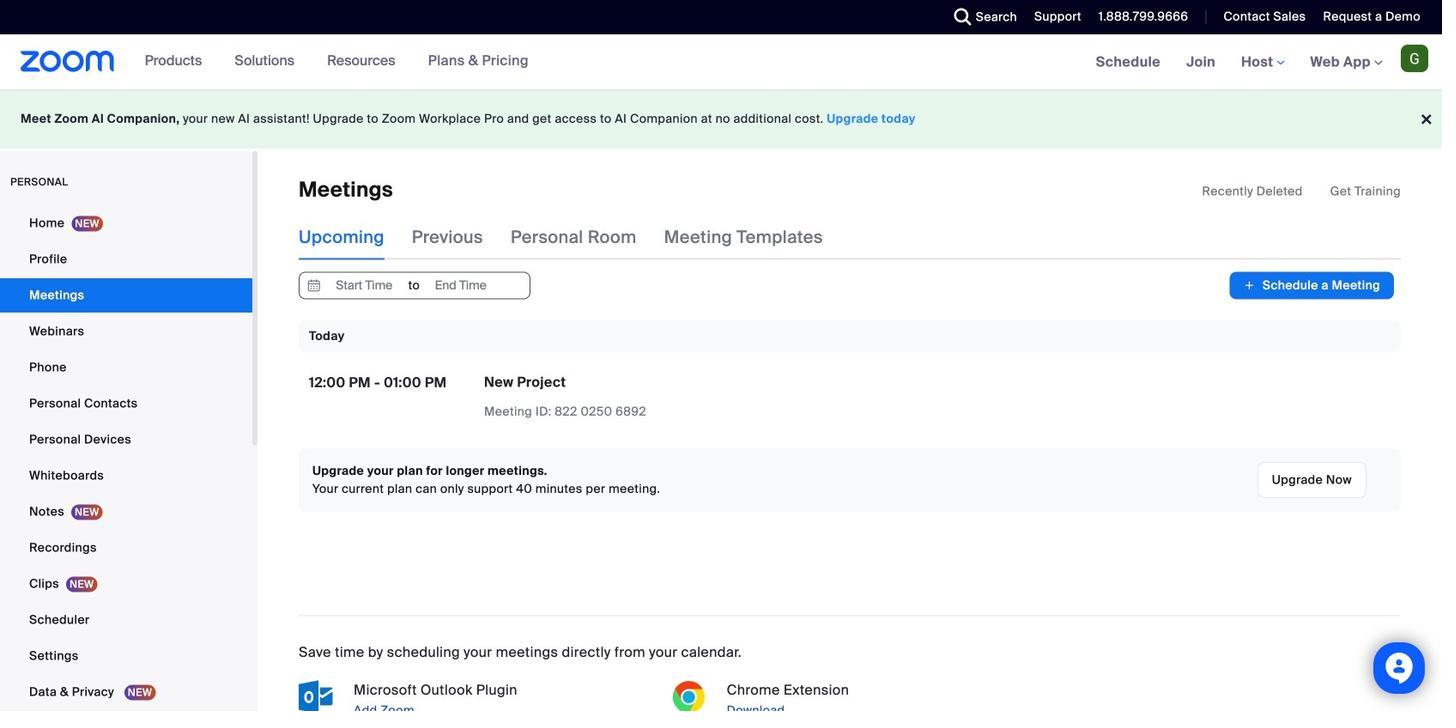 Task type: locate. For each thing, give the bounding box(es) containing it.
Date Range Picker End field
[[421, 273, 501, 298]]

application
[[1203, 183, 1402, 200], [484, 373, 785, 421]]

add image
[[1244, 277, 1256, 294]]

banner
[[0, 34, 1443, 91]]

footer
[[0, 89, 1443, 149]]

0 horizontal spatial application
[[484, 373, 785, 421]]

zoom logo image
[[21, 51, 115, 72]]

1 horizontal spatial application
[[1203, 183, 1402, 200]]



Task type: describe. For each thing, give the bounding box(es) containing it.
0 vertical spatial application
[[1203, 183, 1402, 200]]

personal menu menu
[[0, 206, 252, 711]]

profile picture image
[[1402, 45, 1429, 72]]

new project element
[[484, 373, 566, 391]]

1 vertical spatial application
[[484, 373, 785, 421]]

Date Range Picker Start field
[[325, 273, 404, 298]]

product information navigation
[[132, 34, 542, 89]]

tabs of meeting tab list
[[299, 215, 851, 260]]

date image
[[304, 273, 325, 298]]

meetings navigation
[[1084, 34, 1443, 91]]



Task type: vqa. For each thing, say whether or not it's contained in the screenshot.
footer
yes



